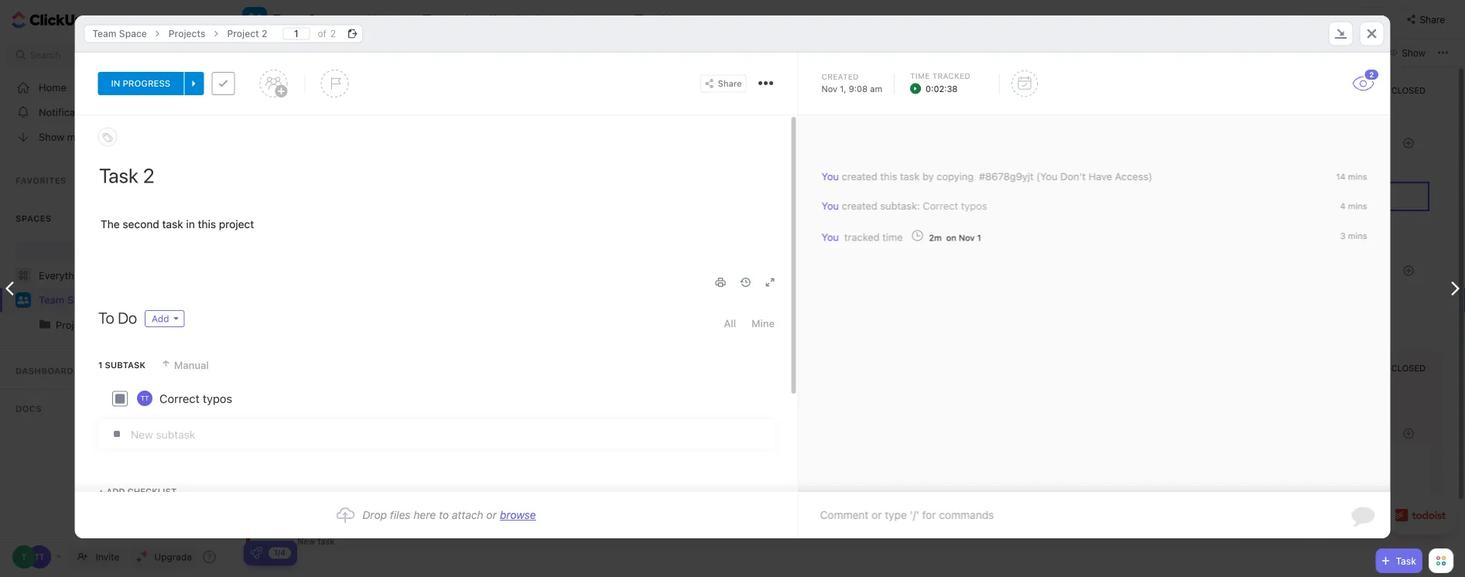 Task type: locate. For each thing, give the bounding box(es) containing it.
1 vertical spatial show closed button
[[1347, 361, 1430, 376]]

1 vertical spatial task
[[1396, 556, 1417, 567]]

1 horizontal spatial typos
[[961, 200, 987, 212]]

correct typos link inside task body element
[[159, 391, 232, 408]]

0 horizontal spatial typos
[[202, 392, 232, 406]]

0 vertical spatial +
[[98, 487, 104, 497]]

0 vertical spatial closed
[[1392, 86, 1426, 96]]

projects up the ⌘k
[[169, 28, 205, 39]]

team space inside sidebar navigation
[[39, 294, 97, 306]]

1 vertical spatial projects
[[56, 319, 94, 331]]

team space button
[[267, 2, 344, 36]]

add inside "dropdown button"
[[151, 314, 169, 324]]

task left 'by'
[[900, 171, 920, 182]]

do
[[118, 309, 137, 327]]

projects inside task locations element
[[169, 28, 205, 39]]

correct down manual "dropdown button"
[[159, 392, 199, 406]]

add right the do
[[151, 314, 169, 324]]

task right second
[[162, 218, 183, 231]]

1
[[977, 233, 981, 243], [98, 360, 102, 370], [335, 452, 339, 464]]

3 down ‎task 2
[[335, 511, 341, 523]]

2 for of 2
[[330, 28, 336, 39]]

typos down manual
[[202, 392, 232, 406]]

correct typos link down copying
[[923, 200, 987, 212]]

space inside team space button
[[308, 12, 344, 27]]

0 horizontal spatial correct typos link
[[159, 391, 232, 408]]

2 right project
[[262, 28, 267, 39]]

2 up task 3 at the left bottom of the page
[[335, 481, 341, 494]]

correct typos link
[[923, 200, 987, 212], [159, 391, 232, 408]]

task for task
[[1396, 556, 1417, 567]]

show closed button
[[1347, 83, 1430, 98], [1347, 361, 1430, 376]]

0 horizontal spatial nov
[[822, 84, 838, 94]]

1 vertical spatial in
[[186, 218, 195, 231]]

0 vertical spatial 3
[[1341, 231, 1346, 241]]

1 horizontal spatial correct typos link
[[923, 200, 987, 212]]

team inside sidebar navigation
[[39, 294, 65, 306]]

0 horizontal spatial correct
[[159, 392, 199, 406]]

0 vertical spatial team
[[273, 12, 305, 27]]

New subtask text field
[[130, 420, 774, 448]]

0 horizontal spatial projects
[[56, 319, 94, 331]]

1 vertical spatial ‎task
[[310, 481, 332, 494]]

have
[[1089, 171, 1112, 182]]

1 vertical spatial team space link
[[39, 288, 219, 313]]

correct inside task body element
[[159, 392, 199, 406]]

this left "project"
[[197, 218, 216, 231]]

automations
[[1306, 14, 1362, 25]]

this inside task history region
[[880, 171, 898, 182]]

created up tracked
[[842, 200, 878, 212]]

2 horizontal spatial 1
[[977, 233, 981, 243]]

search inside sidebar navigation
[[30, 50, 61, 60]]

task right new
[[318, 537, 335, 547]]

+ for + add checklist
[[98, 487, 104, 497]]

2 right of
[[330, 28, 336, 39]]

onboarding checklist button image
[[250, 547, 262, 560]]

2 vertical spatial task
[[318, 537, 335, 547]]

1 mins from the top
[[1348, 172, 1368, 182]]

0 horizontal spatial 3
[[335, 511, 341, 523]]

0 vertical spatial projects
[[169, 28, 205, 39]]

search up 'home'
[[30, 50, 61, 60]]

2 created from the top
[[842, 200, 878, 212]]

tracked
[[933, 71, 971, 80]]

mins right 4 at the top right of page
[[1348, 201, 1368, 211]]

team space up home link
[[93, 28, 147, 39]]

task history region
[[799, 115, 1391, 492]]

1 horizontal spatial 1
[[335, 452, 339, 464]]

1 vertical spatial share
[[718, 79, 742, 89]]

+ left checklist
[[98, 487, 104, 497]]

new
[[297, 537, 315, 547]]

typos
[[961, 200, 987, 212], [202, 392, 232, 406]]

0 vertical spatial task
[[310, 511, 332, 523]]

2 vertical spatial team space
[[39, 294, 97, 306]]

team inside task locations element
[[93, 28, 117, 39]]

mins for you created subtask: correct typos
[[1348, 201, 1368, 211]]

search for search tasks...
[[259, 47, 290, 58]]

1 vertical spatial show closed
[[1363, 363, 1426, 373]]

0 horizontal spatial team
[[39, 294, 65, 306]]

mins down 4 mins on the right top
[[1348, 231, 1368, 241]]

0 vertical spatial share
[[1420, 14, 1445, 25]]

‎task
[[310, 452, 332, 464], [310, 481, 332, 494]]

3 down 4 at the top right of page
[[1341, 231, 1346, 241]]

0 horizontal spatial this
[[197, 218, 216, 231]]

2 show closed from the top
[[1363, 363, 1426, 373]]

1 inside task body element
[[98, 360, 102, 370]]

tt button
[[135, 389, 154, 408]]

1 horizontal spatial this
[[880, 171, 898, 182]]

0 horizontal spatial task
[[310, 511, 332, 523]]

1 horizontal spatial projects
[[169, 28, 205, 39]]

space
[[308, 12, 344, 27], [119, 28, 147, 39], [67, 294, 97, 306]]

1 vertical spatial 1
[[98, 360, 102, 370]]

team space link
[[85, 24, 155, 43], [39, 288, 219, 313]]

0 vertical spatial show closed button
[[1347, 83, 1430, 98]]

assignees
[[1330, 47, 1375, 58]]

1 vertical spatial task
[[162, 218, 183, 231]]

checklist
[[127, 487, 176, 497]]

2 horizontal spatial team
[[273, 12, 305, 27]]

1 vertical spatial show
[[39, 131, 64, 143]]

task for + new task
[[318, 537, 335, 547]]

1 horizontal spatial 3
[[1341, 231, 1346, 241]]

1 horizontal spatial correct
[[923, 200, 958, 212]]

share
[[1420, 14, 1445, 25], [718, 79, 742, 89]]

projects left to on the left bottom of the page
[[56, 319, 94, 331]]

0 vertical spatial typos
[[961, 200, 987, 212]]

search down set task position in this list 'number field'
[[259, 47, 290, 58]]

3 you from the top
[[822, 231, 842, 243]]

+
[[98, 487, 104, 497], [290, 537, 295, 547]]

space up in progress dropdown button
[[119, 28, 147, 39]]

team down everything
[[39, 294, 65, 306]]

1 ‎task from the top
[[310, 452, 332, 464]]

more
[[67, 131, 91, 143]]

0 horizontal spatial +
[[98, 487, 104, 497]]

2 vertical spatial team
[[39, 294, 65, 306]]

1 vertical spatial nov
[[959, 233, 975, 243]]

user friends image
[[17, 296, 29, 305]]

0 vertical spatial ‎task
[[310, 452, 332, 464]]

table
[[650, 13, 677, 26]]

all
[[724, 318, 736, 329]]

0 vertical spatial created
[[842, 171, 878, 182]]

task
[[900, 171, 920, 182], [162, 218, 183, 231], [318, 537, 335, 547]]

team inside button
[[273, 12, 305, 27]]

0 vertical spatial correct
[[923, 200, 958, 212]]

0 horizontal spatial add
[[106, 487, 125, 497]]

task inside region
[[900, 171, 920, 182]]

typos inside task body element
[[202, 392, 232, 406]]

0 horizontal spatial search
[[30, 50, 61, 60]]

add button
[[144, 310, 184, 327]]

created
[[842, 171, 878, 182], [842, 200, 878, 212]]

‎task down ‎task 1
[[310, 481, 332, 494]]

this up subtask: on the top right of page
[[880, 171, 898, 182]]

correct
[[923, 200, 958, 212], [159, 392, 199, 406]]

0 vertical spatial mins
[[1348, 172, 1368, 182]]

nov right on
[[959, 233, 975, 243]]

closed
[[1392, 86, 1426, 96], [1392, 363, 1426, 373]]

2 vertical spatial 1
[[335, 452, 339, 464]]

2m on nov 1
[[929, 233, 981, 243]]

nov left 1,
[[822, 84, 838, 94]]

projects link
[[161, 24, 213, 43], [2, 313, 219, 338], [56, 313, 219, 338]]

in progress button
[[98, 72, 184, 95]]

space up of 2
[[308, 12, 344, 27]]

docs
[[15, 404, 42, 414]]

show closed
[[1363, 86, 1426, 96], [1363, 363, 1426, 373]]

1 horizontal spatial in
[[186, 218, 195, 231]]

in left "project"
[[186, 218, 195, 231]]

space for team space button
[[308, 12, 344, 27]]

invite
[[96, 552, 119, 563]]

correct down 'by'
[[923, 200, 958, 212]]

3 inside task 3 link
[[335, 511, 341, 523]]

0 horizontal spatial 1
[[98, 360, 102, 370]]

you
[[822, 171, 839, 182], [822, 200, 839, 212], [822, 231, 842, 243]]

1 vertical spatial typos
[[202, 392, 232, 406]]

time
[[883, 231, 903, 243]]

1 created from the top
[[842, 171, 878, 182]]

1 horizontal spatial space
[[119, 28, 147, 39]]

2 vertical spatial mins
[[1348, 231, 1368, 241]]

1 vertical spatial correct
[[159, 392, 199, 406]]

2 vertical spatial space
[[67, 294, 97, 306]]

1 vertical spatial team
[[93, 28, 117, 39]]

Edit task name text field
[[99, 163, 775, 189]]

add
[[151, 314, 169, 324], [106, 487, 125, 497]]

show more
[[39, 131, 91, 143]]

0 vertical spatial share button
[[1401, 7, 1452, 32]]

correct typos link down manual
[[159, 391, 232, 408]]

sidebar navigation
[[0, 0, 233, 578]]

1 vertical spatial mins
[[1348, 201, 1368, 211]]

14
[[1336, 172, 1346, 182]]

1 vertical spatial you
[[822, 200, 839, 212]]

space inside task locations element
[[119, 28, 147, 39]]

0 vertical spatial in
[[111, 78, 120, 89]]

2 horizontal spatial task
[[900, 171, 920, 182]]

space inside sidebar navigation
[[67, 294, 97, 306]]

minimize task image
[[1335, 29, 1347, 39]]

0 horizontal spatial share button
[[700, 75, 747, 93]]

0 vertical spatial add
[[151, 314, 169, 324]]

‎task for ‎task 1
[[310, 452, 332, 464]]

team up home link
[[93, 28, 117, 39]]

1 show closed from the top
[[1363, 86, 1426, 96]]

0 vertical spatial team space
[[273, 12, 344, 27]]

2 horizontal spatial space
[[308, 12, 344, 27]]

2 vertical spatial you
[[822, 231, 842, 243]]

0 vertical spatial task
[[900, 171, 920, 182]]

nov inside task history region
[[959, 233, 975, 243]]

space down everything
[[67, 294, 97, 306]]

+ left new
[[290, 537, 295, 547]]

1 vertical spatial +
[[290, 537, 295, 547]]

2 you from the top
[[822, 200, 839, 212]]

team space up set task position in this list 'number field'
[[273, 12, 344, 27]]

0 vertical spatial you
[[822, 171, 839, 182]]

in up notifications link
[[111, 78, 120, 89]]

projects
[[169, 28, 205, 39], [56, 319, 94, 331]]

0 vertical spatial team space link
[[85, 24, 155, 43]]

in
[[111, 78, 120, 89], [186, 218, 195, 231]]

2m
[[929, 233, 942, 243]]

project
[[227, 28, 259, 39]]

1 horizontal spatial +
[[290, 537, 295, 547]]

1 right on
[[977, 233, 981, 243]]

1 vertical spatial team space
[[93, 28, 147, 39]]

search tasks...
[[259, 47, 324, 58]]

0 vertical spatial correct typos link
[[923, 200, 987, 212]]

created for created this task by copying
[[842, 171, 878, 182]]

share button
[[1401, 7, 1452, 32], [700, 75, 747, 93]]

‎task 1 link
[[306, 445, 996, 471]]

share inside task details element
[[718, 79, 742, 89]]

gantt link
[[586, 0, 620, 39]]

upgrade
[[154, 552, 192, 563]]

correct inside task history region
[[923, 200, 958, 212]]

1 horizontal spatial nov
[[959, 233, 975, 243]]

0 vertical spatial show closed
[[1363, 86, 1426, 96]]

this
[[880, 171, 898, 182], [197, 218, 216, 231]]

created up 'you created subtask: correct typos' at top right
[[842, 171, 878, 182]]

show
[[1363, 86, 1389, 96], [39, 131, 64, 143], [1363, 363, 1389, 373]]

1 vertical spatial correct typos link
[[159, 391, 232, 408]]

2
[[262, 28, 267, 39], [330, 28, 336, 39], [1370, 70, 1374, 79], [335, 481, 341, 494]]

2 ‎task from the top
[[310, 481, 332, 494]]

project 2 link
[[219, 24, 275, 43]]

1 vertical spatial closed
[[1392, 363, 1426, 373]]

1 vertical spatial 3
[[335, 511, 341, 523]]

mins right 14
[[1348, 172, 1368, 182]]

team space inside button
[[273, 12, 344, 27]]

0 horizontal spatial share
[[718, 79, 742, 89]]

team space
[[273, 12, 344, 27], [93, 28, 147, 39], [39, 294, 97, 306]]

1 horizontal spatial team
[[93, 28, 117, 39]]

1 horizontal spatial add
[[151, 314, 169, 324]]

space for top team space link
[[119, 28, 147, 39]]

mins for you created this task by copying #8678g9yjt (you don't have access)
[[1348, 172, 1368, 182]]

team up set task position in this list 'number field'
[[273, 12, 305, 27]]

drop
[[363, 509, 387, 522]]

1 horizontal spatial task
[[318, 537, 335, 547]]

2 mins from the top
[[1348, 201, 1368, 211]]

task details element
[[75, 53, 1391, 115]]

second
[[122, 218, 159, 231]]

1 vertical spatial this
[[197, 218, 216, 231]]

1 left subtask
[[98, 360, 102, 370]]

1 you from the top
[[822, 171, 839, 182]]

3 mins from the top
[[1348, 231, 1368, 241]]

0 horizontal spatial space
[[67, 294, 97, 306]]

1 up ‎task 2
[[335, 452, 339, 464]]

0 vertical spatial 1
[[977, 233, 981, 243]]

add left checklist
[[106, 487, 125, 497]]

1 vertical spatial space
[[119, 28, 147, 39]]

2 down assignees
[[1370, 70, 1374, 79]]

0 vertical spatial nov
[[822, 84, 838, 94]]

0 vertical spatial this
[[880, 171, 898, 182]]

correct typos
[[159, 392, 232, 406]]

task 3 link
[[306, 504, 996, 530]]

0 vertical spatial space
[[308, 12, 344, 27]]

1 horizontal spatial task
[[1396, 556, 1417, 567]]

‎task up ‎task 2
[[310, 452, 332, 464]]

+ inside task body element
[[98, 487, 104, 497]]

typos down you created this task by copying #8678g9yjt (you don't have access)
[[961, 200, 987, 212]]

1 vertical spatial share button
[[700, 75, 747, 93]]

2 show closed button from the top
[[1347, 361, 1430, 376]]

or
[[486, 509, 497, 522]]

0 horizontal spatial task
[[162, 218, 183, 231]]

team space down everything
[[39, 294, 97, 306]]

1 vertical spatial created
[[842, 200, 878, 212]]

1 horizontal spatial search
[[259, 47, 290, 58]]



Task type: describe. For each thing, give the bounding box(es) containing it.
you for created this task by copying
[[822, 171, 839, 182]]

subtask
[[105, 360, 145, 370]]

to do
[[98, 309, 137, 327]]

favorites button
[[0, 162, 233, 199]]

task 3
[[310, 511, 341, 523]]

time
[[910, 71, 930, 80]]

calendar link
[[504, 0, 556, 39]]

4 mins
[[1340, 201, 1368, 211]]

task for task 3
[[310, 511, 332, 523]]

progress
[[123, 78, 171, 89]]

(you
[[1037, 171, 1058, 182]]

time tracked
[[910, 71, 971, 80]]

#8678g9yjt
[[979, 171, 1034, 182]]

to
[[439, 509, 449, 522]]

you created subtask: correct typos
[[822, 200, 987, 212]]

‎task 2 link
[[306, 474, 996, 500]]

notifications
[[39, 106, 98, 118]]

list link
[[384, 0, 409, 39]]

of 2
[[318, 28, 336, 39]]

task for the second task in this project
[[162, 218, 183, 231]]

2 closed from the top
[[1392, 363, 1426, 373]]

gantt
[[586, 13, 614, 26]]

in inside task body element
[[186, 218, 195, 231]]

table link
[[650, 0, 683, 39]]

set priority element
[[321, 70, 349, 98]]

attach
[[452, 509, 484, 522]]

1 inside ‎task 1 link
[[335, 452, 339, 464]]

board
[[438, 13, 468, 26]]

set priority image
[[321, 70, 349, 98]]

board link
[[438, 0, 475, 39]]

browse
[[500, 509, 536, 522]]

2 for project 2
[[262, 28, 267, 39]]

‎task 2
[[310, 481, 341, 494]]

project 2
[[227, 28, 267, 39]]

notifications link
[[0, 100, 233, 125]]

everything link
[[0, 263, 233, 288]]

3 inside task history region
[[1341, 231, 1346, 241]]

+ add checklist
[[98, 487, 176, 497]]

Set task position in this List number field
[[283, 27, 310, 40]]

to
[[98, 309, 114, 327]]

this inside task body element
[[197, 218, 216, 231]]

home
[[39, 82, 66, 93]]

you created this task by copying #8678g9yjt (you don't have access)
[[822, 171, 1153, 182]]

task settings image
[[764, 81, 768, 85]]

tracked
[[844, 231, 880, 243]]

drop files here to attach or browse
[[363, 509, 536, 522]]

team for the bottom team space link
[[39, 294, 65, 306]]

the
[[100, 218, 119, 231]]

1 inside task history region
[[977, 233, 981, 243]]

list
[[384, 13, 402, 26]]

to do dialog
[[75, 15, 1391, 539]]

mine link
[[751, 310, 775, 337]]

don't
[[1061, 171, 1086, 182]]

subtask:
[[880, 200, 920, 212]]

here
[[414, 509, 436, 522]]

3 mins
[[1341, 231, 1368, 241]]

by
[[923, 171, 934, 182]]

team space inside task locations element
[[93, 28, 147, 39]]

correct typos link inside task history region
[[923, 200, 987, 212]]

files
[[390, 509, 411, 522]]

task locations element
[[75, 15, 1391, 53]]

on
[[947, 233, 957, 243]]

1 subtask
[[98, 360, 145, 370]]

4
[[1340, 201, 1346, 211]]

me button
[[1274, 43, 1310, 62]]

in progress
[[111, 78, 171, 89]]

search for search
[[30, 50, 61, 60]]

assignees button
[[1310, 43, 1382, 62]]

in inside dropdown button
[[111, 78, 120, 89]]

access)
[[1115, 171, 1153, 182]]

the second task in this project
[[100, 218, 254, 231]]

share button inside task details element
[[700, 75, 747, 93]]

+ for + new task
[[290, 537, 295, 547]]

1 vertical spatial add
[[106, 487, 125, 497]]

2 for ‎task 2
[[335, 481, 341, 494]]

created nov 1, 9:08 am
[[822, 72, 883, 94]]

share for the share button to the right
[[1420, 14, 1445, 25]]

of
[[318, 28, 327, 39]]

Search tasks... text field
[[259, 42, 388, 63]]

onboarding checklist button element
[[250, 547, 262, 560]]

1 horizontal spatial share button
[[1401, 7, 1452, 32]]

team for top team space link
[[93, 28, 117, 39]]

tt
[[140, 395, 148, 402]]

nov inside created nov 1, 9:08 am
[[822, 84, 838, 94]]

mine
[[751, 318, 775, 329]]

created
[[822, 72, 859, 81]]

‎task for ‎task 2
[[310, 481, 332, 494]]

created for created subtask:
[[842, 200, 878, 212]]

dashboards
[[15, 366, 80, 376]]

team for team space button
[[273, 12, 305, 27]]

2 button
[[1352, 68, 1381, 91]]

0 vertical spatial show
[[1363, 86, 1389, 96]]

show inside sidebar navigation
[[39, 131, 64, 143]]

typos inside task history region
[[961, 200, 987, 212]]

home link
[[0, 75, 233, 100]]

projects inside sidebar navigation
[[56, 319, 94, 331]]

browse link
[[500, 509, 536, 522]]

task body element
[[75, 115, 798, 508]]

+ new task
[[290, 537, 335, 547]]

1 closed from the top
[[1392, 86, 1426, 96]]

automations button
[[1298, 8, 1370, 31]]

am
[[870, 84, 883, 94]]

1,
[[840, 84, 847, 94]]

‎task 1
[[310, 452, 339, 464]]

1 show closed button from the top
[[1347, 83, 1430, 98]]

project
[[219, 218, 254, 231]]

copying
[[937, 171, 974, 182]]

you for created subtask:
[[822, 200, 839, 212]]

everything
[[39, 270, 89, 281]]

favorites
[[15, 176, 66, 186]]

⌘k
[[200, 50, 215, 60]]

calendar
[[504, 13, 550, 26]]

list info image
[[329, 97, 338, 106]]

2 inside dropdown button
[[1370, 70, 1374, 79]]

0:02:38 button
[[910, 82, 980, 95]]

all link
[[724, 310, 736, 337]]

space for the bottom team space link
[[67, 294, 97, 306]]

me
[[1291, 47, 1304, 58]]

0:02:38
[[926, 84, 958, 94]]

share for the share button inside task details element
[[718, 79, 742, 89]]

tracked time
[[844, 231, 906, 243]]

2 vertical spatial show
[[1363, 363, 1389, 373]]

manual button
[[161, 352, 208, 379]]

tasks...
[[292, 47, 324, 58]]



Task type: vqa. For each thing, say whether or not it's contained in the screenshot.
user group icon within the tree
no



